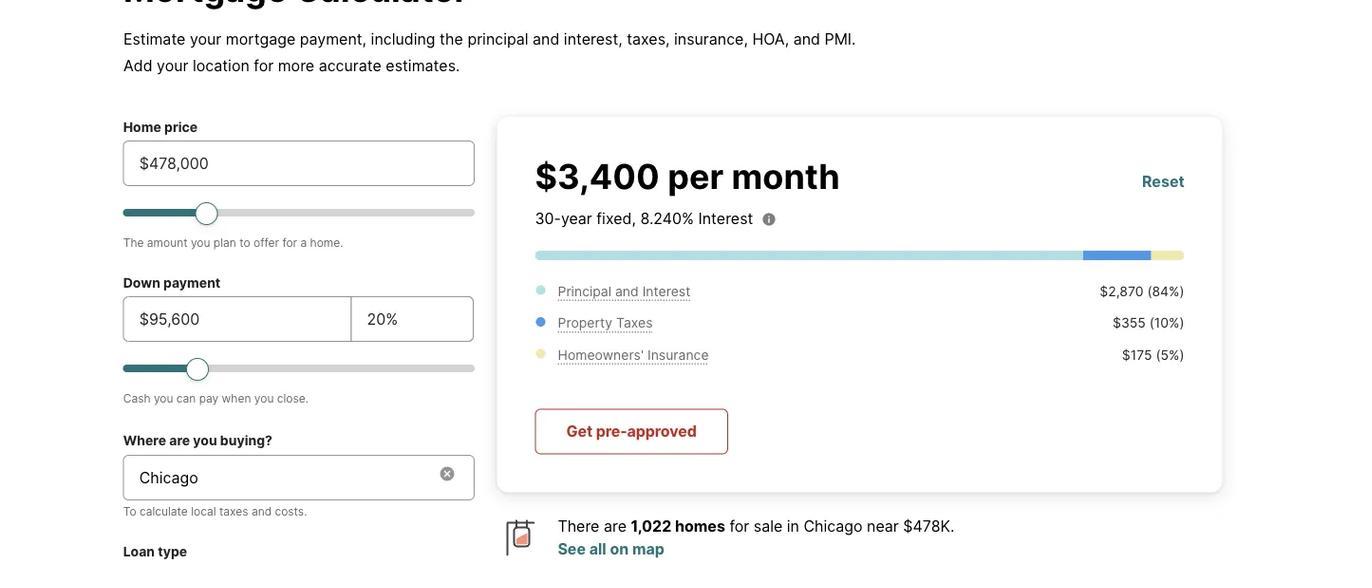 Task type: describe. For each thing, give the bounding box(es) containing it.
get pre-approved
[[566, 422, 697, 441]]

price
[[164, 119, 198, 135]]

$2,870
[[1100, 283, 1144, 299]]

the amount you plan to offer for a home.
[[123, 236, 343, 249]]

reset button
[[1142, 170, 1185, 193]]

$3,400
[[535, 155, 660, 197]]

add
[[123, 56, 152, 75]]

30-
[[535, 209, 561, 227]]

get
[[566, 422, 593, 441]]

taxes,
[[627, 29, 670, 48]]

costs.
[[275, 504, 307, 518]]

mortgage
[[226, 29, 296, 48]]

pre-
[[596, 422, 627, 441]]

accurate
[[319, 56, 382, 75]]

insurance
[[648, 347, 709, 363]]

0 horizontal spatial your
[[157, 56, 188, 75]]

including
[[371, 29, 436, 48]]

the
[[440, 29, 463, 48]]

1 vertical spatial interest
[[643, 283, 691, 299]]

when
[[222, 391, 251, 405]]

in
[[787, 517, 800, 536]]

principal and interest link
[[558, 283, 691, 299]]

fixed,
[[597, 209, 636, 227]]

$175
[[1122, 347, 1152, 363]]

see all on map link
[[558, 540, 665, 558]]

sale
[[754, 517, 783, 536]]

homeowners' insurance
[[558, 347, 709, 363]]

0 vertical spatial interest
[[698, 209, 753, 227]]

per
[[668, 155, 724, 197]]

month
[[732, 155, 840, 197]]

loan type
[[123, 543, 187, 559]]

to calculate local taxes and costs.
[[123, 504, 307, 518]]

down
[[123, 274, 160, 291]]

(84%)
[[1148, 283, 1185, 299]]

home
[[123, 119, 161, 135]]

homes
[[675, 517, 725, 536]]

near
[[867, 517, 899, 536]]

get pre-approved button
[[535, 409, 728, 454]]

insurance,
[[674, 29, 748, 48]]

you left buying? on the bottom left of the page
[[193, 432, 217, 448]]

estimate
[[123, 29, 186, 48]]

principal
[[468, 29, 529, 48]]

year
[[561, 209, 592, 227]]

are for where
[[169, 432, 190, 448]]

1 horizontal spatial for
[[282, 236, 297, 249]]

amount
[[147, 236, 188, 249]]

hoa,
[[752, 29, 789, 48]]

there are 1,022 homes for sale in chicago near $478k. see all on map
[[558, 517, 955, 558]]

you left plan
[[191, 236, 210, 249]]

type
[[158, 543, 187, 559]]

property taxes
[[558, 315, 653, 331]]

can
[[176, 391, 196, 405]]

30-year fixed, 8.240% interest
[[535, 209, 753, 227]]

and up taxes
[[615, 283, 639, 299]]

City, neighborhood, or zip search field
[[123, 455, 475, 500]]

principal and interest
[[558, 283, 691, 299]]

yard sign icon element
[[497, 515, 543, 564]]

taxes
[[219, 504, 248, 518]]

property taxes link
[[558, 315, 653, 331]]

taxes
[[616, 315, 653, 331]]

see
[[558, 540, 586, 558]]

to
[[123, 504, 136, 518]]

home price
[[123, 119, 198, 135]]

more
[[278, 56, 314, 75]]

all
[[589, 540, 607, 558]]

property
[[558, 315, 613, 331]]

$355
[[1113, 315, 1146, 331]]

pay
[[199, 391, 219, 405]]



Task type: locate. For each thing, give the bounding box(es) containing it.
None text field
[[139, 308, 336, 330], [367, 308, 458, 330], [139, 308, 336, 330], [367, 308, 458, 330]]

for inside there are 1,022 homes for sale in chicago near $478k. see all on map
[[730, 517, 750, 536]]

0 vertical spatial are
[[169, 432, 190, 448]]

for
[[254, 56, 274, 75], [282, 236, 297, 249], [730, 517, 750, 536]]

and right taxes in the bottom left of the page
[[252, 504, 272, 518]]

cash
[[123, 391, 151, 405]]

interest
[[698, 209, 753, 227], [643, 283, 691, 299]]

reset
[[1142, 172, 1185, 191]]

where are you buying?
[[123, 432, 272, 448]]

loan
[[123, 543, 155, 559]]

$2,870 (84%)
[[1100, 283, 1185, 299]]

$3,400 per month
[[535, 155, 840, 197]]

(5%)
[[1156, 347, 1185, 363]]

a
[[301, 236, 307, 249]]

are inside there are 1,022 homes for sale in chicago near $478k. see all on map
[[604, 517, 627, 536]]

home.
[[310, 236, 343, 249]]

you
[[191, 236, 210, 249], [154, 391, 173, 405], [254, 391, 274, 405], [193, 432, 217, 448]]

yard sign icon image
[[497, 515, 543, 561]]

Down Payment Slider range field
[[123, 357, 475, 380]]

your down estimate
[[157, 56, 188, 75]]

offer
[[254, 236, 279, 249]]

estimates.
[[386, 56, 460, 75]]

interest up taxes
[[643, 283, 691, 299]]

your
[[190, 29, 222, 48], [157, 56, 188, 75]]

1 vertical spatial for
[[282, 236, 297, 249]]

location
[[193, 56, 250, 75]]

chicago
[[804, 517, 863, 536]]

Home Price Slider range field
[[123, 201, 475, 224]]

for down mortgage
[[254, 56, 274, 75]]

for left the sale
[[730, 517, 750, 536]]

map
[[632, 540, 665, 558]]

to
[[239, 236, 250, 249]]

are
[[169, 432, 190, 448], [604, 517, 627, 536]]

plan
[[214, 236, 236, 249]]

approved
[[627, 422, 697, 441]]

$355 (10%)
[[1113, 315, 1185, 331]]

$478k.
[[903, 517, 955, 536]]

buying?
[[220, 432, 272, 448]]

homeowners' insurance link
[[558, 347, 709, 363]]

pmi.
[[825, 29, 856, 48]]

None text field
[[139, 152, 459, 175]]

local
[[191, 504, 216, 518]]

and
[[533, 29, 560, 48], [794, 29, 820, 48], [615, 283, 639, 299], [252, 504, 272, 518]]

0 horizontal spatial for
[[254, 56, 274, 75]]

are for there
[[604, 517, 627, 536]]

$175 (5%)
[[1122, 347, 1185, 363]]

1 vertical spatial your
[[157, 56, 188, 75]]

(10%)
[[1150, 315, 1185, 331]]

for left "a"
[[282, 236, 297, 249]]

down payment
[[123, 274, 221, 291]]

the
[[123, 236, 144, 249]]

are right where
[[169, 432, 190, 448]]

2 horizontal spatial for
[[730, 517, 750, 536]]

payment,
[[300, 29, 367, 48]]

are up the see all on map 'link'
[[604, 517, 627, 536]]

homeowners'
[[558, 347, 644, 363]]

cash you can pay when you close.
[[123, 391, 309, 405]]

where
[[123, 432, 166, 448]]

estimate your mortgage payment, including the principal and interest, taxes, insurance, hoa, and pmi. add your location for more accurate estimates.
[[123, 29, 856, 75]]

interest down the per
[[698, 209, 753, 227]]

on
[[610, 540, 629, 558]]

0 horizontal spatial interest
[[643, 283, 691, 299]]

interest,
[[564, 29, 623, 48]]

1 horizontal spatial are
[[604, 517, 627, 536]]

2 vertical spatial for
[[730, 517, 750, 536]]

payment
[[163, 274, 221, 291]]

0 horizontal spatial are
[[169, 432, 190, 448]]

1 vertical spatial are
[[604, 517, 627, 536]]

0 vertical spatial for
[[254, 56, 274, 75]]

1 horizontal spatial interest
[[698, 209, 753, 227]]

principal
[[558, 283, 612, 299]]

and left 'pmi.'
[[794, 29, 820, 48]]

for inside estimate your mortgage payment, including the principal and interest, taxes, insurance, hoa, and pmi. add your location for more accurate estimates.
[[254, 56, 274, 75]]

close.
[[277, 391, 309, 405]]

calculate
[[140, 504, 188, 518]]

and left interest,
[[533, 29, 560, 48]]

you right when
[[254, 391, 274, 405]]

your up location
[[190, 29, 222, 48]]

0 vertical spatial your
[[190, 29, 222, 48]]

8.240%
[[640, 209, 694, 227]]

1 horizontal spatial your
[[190, 29, 222, 48]]

1,022
[[631, 517, 672, 536]]

you left can
[[154, 391, 173, 405]]

there
[[558, 517, 600, 536]]



Task type: vqa. For each thing, say whether or not it's contained in the screenshot.
THE PRICE corresponding to $1.5M
no



